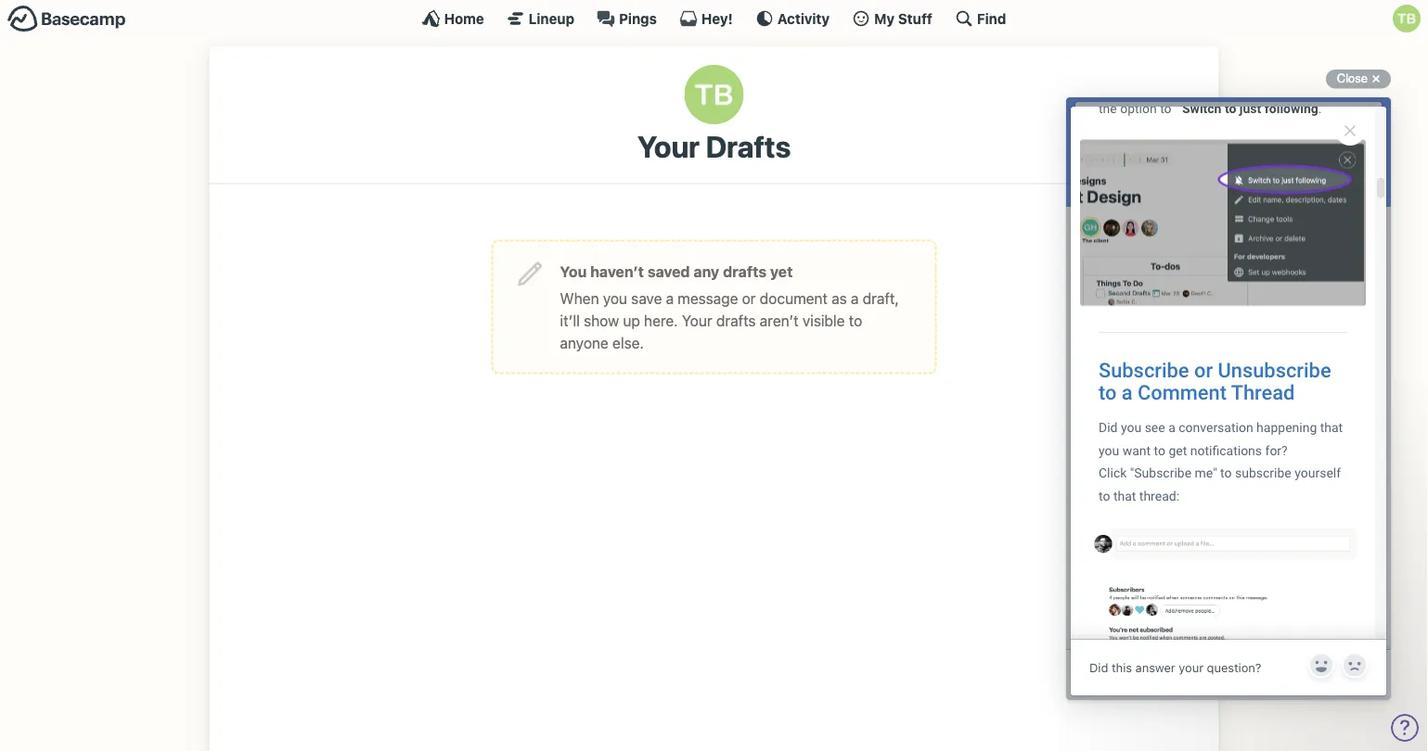 Task type: describe. For each thing, give the bounding box(es) containing it.
it'll
[[560, 312, 580, 329]]

1 vertical spatial tim burton image
[[684, 65, 744, 124]]

saved
[[648, 263, 690, 280]]

save
[[631, 289, 662, 307]]

1 vertical spatial drafts
[[716, 312, 756, 329]]

here.
[[644, 312, 678, 329]]

when
[[560, 289, 599, 307]]

0 vertical spatial your
[[637, 129, 700, 164]]

aren't
[[760, 312, 799, 329]]

close
[[1337, 71, 1368, 85]]

my
[[874, 10, 895, 26]]

any
[[694, 263, 719, 280]]

your inside you haven't saved any drafts yet when you save a message or document as a draft, it'll show up here. your drafts aren't visible to anyone else.
[[682, 312, 712, 329]]

message
[[678, 289, 738, 307]]

else.
[[612, 334, 644, 352]]

anyone
[[560, 334, 608, 352]]

visible
[[802, 312, 845, 329]]

find
[[977, 10, 1006, 26]]

pings
[[619, 10, 657, 26]]

drafts
[[706, 129, 791, 164]]

hey! button
[[679, 9, 733, 28]]

hey!
[[701, 10, 733, 26]]

main element
[[0, 0, 1428, 36]]

my stuff button
[[852, 9, 932, 28]]

draft,
[[863, 289, 899, 307]]

show
[[584, 312, 619, 329]]

close button
[[1326, 68, 1391, 90]]

lineup
[[529, 10, 574, 26]]

home
[[444, 10, 484, 26]]



Task type: vqa. For each thing, say whether or not it's contained in the screenshot.
with
no



Task type: locate. For each thing, give the bounding box(es) containing it.
your drafts
[[637, 129, 791, 164]]

a
[[666, 289, 674, 307], [851, 289, 859, 307]]

pings button
[[597, 9, 657, 28]]

2 a from the left
[[851, 289, 859, 307]]

0 vertical spatial tim burton image
[[1393, 5, 1421, 32]]

up
[[623, 312, 640, 329]]

haven't
[[590, 263, 644, 280]]

drafts down or
[[716, 312, 756, 329]]

yet
[[770, 263, 793, 280]]

you
[[560, 263, 587, 280]]

1 a from the left
[[666, 289, 674, 307]]

drafts
[[723, 263, 767, 280], [716, 312, 756, 329]]

my stuff
[[874, 10, 932, 26]]

your down message
[[682, 312, 712, 329]]

a right save
[[666, 289, 674, 307]]

or
[[742, 289, 756, 307]]

stuff
[[898, 10, 932, 26]]

you haven't saved any drafts yet when you save a message or document as a draft, it'll show up here. your drafts aren't visible to anyone else.
[[560, 263, 899, 352]]

to
[[849, 312, 862, 329]]

document
[[760, 289, 828, 307]]

switch accounts image
[[7, 5, 126, 33]]

lineup link
[[506, 9, 574, 28]]

you
[[603, 289, 627, 307]]

1 horizontal spatial a
[[851, 289, 859, 307]]

1 vertical spatial your
[[682, 312, 712, 329]]

drafts up or
[[723, 263, 767, 280]]

activity
[[777, 10, 830, 26]]

0 vertical spatial drafts
[[723, 263, 767, 280]]

your
[[637, 129, 700, 164], [682, 312, 712, 329]]

0 horizontal spatial tim burton image
[[684, 65, 744, 124]]

a right as
[[851, 289, 859, 307]]

tim burton image
[[1393, 5, 1421, 32], [684, 65, 744, 124]]

your left drafts
[[637, 129, 700, 164]]

find button
[[955, 9, 1006, 28]]

activity link
[[755, 9, 830, 28]]

cross small image
[[1365, 68, 1387, 90], [1365, 68, 1387, 90]]

0 horizontal spatial a
[[666, 289, 674, 307]]

1 horizontal spatial tim burton image
[[1393, 5, 1421, 32]]

home link
[[422, 9, 484, 28]]

as
[[832, 289, 847, 307]]



